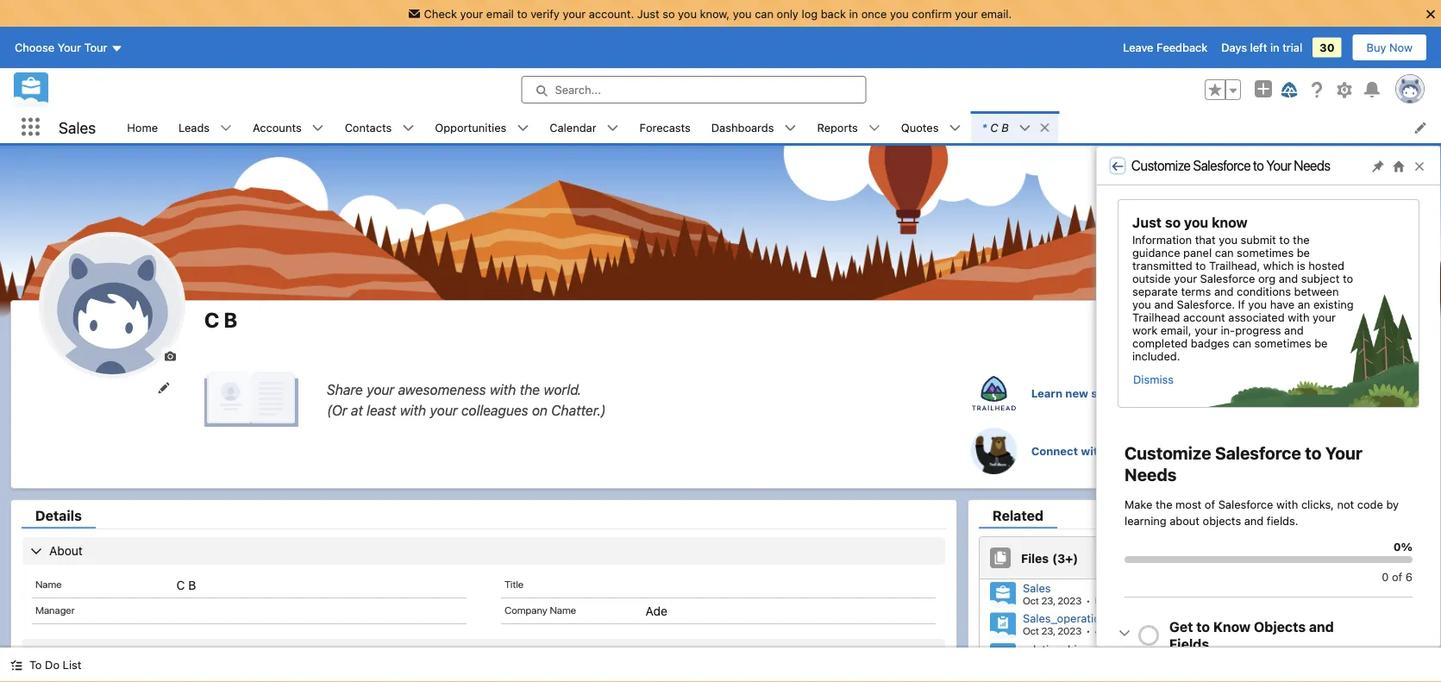 Task type: vqa. For each thing, say whether or not it's contained in the screenshot.
John
no



Task type: locate. For each thing, give the bounding box(es) containing it.
0 vertical spatial in
[[849, 7, 858, 20]]

1 vertical spatial be
[[1314, 336, 1328, 349]]

leads
[[179, 121, 210, 134]]

0 vertical spatial trailhead,
[[1209, 259, 1260, 272]]

list item
[[971, 111, 1059, 143]]

2 oct 23, 2023 from the top
[[1023, 625, 1082, 637]]

0 vertical spatial can
[[755, 7, 774, 20]]

about button
[[22, 537, 945, 565]]

1 2023 from the top
[[1057, 594, 1082, 606]]

and right objects
[[1309, 619, 1334, 635]]

on inside share your awesomeness with the world. (or at least with your colleagues on chatter.)
[[532, 402, 548, 418]]

0 vertical spatial 2023
[[1057, 594, 1082, 606]]

0 vertical spatial just
[[637, 7, 659, 20]]

the left 'most'
[[1156, 498, 1172, 511]]

your inside popup button
[[57, 41, 81, 54]]

oct 23, 2023 up sales_operation
[[1023, 594, 1082, 606]]

1 horizontal spatial so
[[1165, 214, 1181, 231]]

to right get
[[1196, 619, 1210, 635]]

oct for sales
[[1023, 594, 1039, 606]]

text default image right contacts
[[402, 122, 414, 134]]

know
[[1213, 619, 1251, 635]]

text default image down the by
[[1394, 548, 1406, 560]]

sales down files
[[1023, 581, 1051, 594]]

0 horizontal spatial be
[[1297, 246, 1310, 259]]

can for to
[[755, 7, 774, 20]]

email
[[486, 7, 514, 20]]

to inside get to know objects and fields
[[1196, 619, 1210, 635]]

progress
[[1235, 323, 1281, 336]]

edit
[[1293, 322, 1314, 335]]

be right which
[[1297, 246, 1310, 259]]

2 horizontal spatial your
[[1325, 443, 1362, 463]]

2 png from the top
[[1127, 625, 1144, 637]]

your left the tour
[[57, 41, 81, 54]]

name up the manager
[[35, 578, 62, 590]]

text default image inside leads list item
[[220, 122, 232, 134]]

you right know,
[[733, 7, 752, 20]]

be down existing
[[1314, 336, 1328, 349]]

and left fields.
[[1244, 514, 1264, 527]]

text default image left *
[[949, 122, 961, 134]]

salesforce
[[1193, 157, 1251, 174], [1200, 272, 1255, 285], [1215, 443, 1301, 463], [1218, 498, 1273, 511]]

your up not
[[1325, 443, 1362, 463]]

email,
[[1161, 323, 1191, 336]]

detail
[[1370, 322, 1401, 335]]

so up information
[[1165, 214, 1181, 231]]

left
[[1250, 41, 1267, 54]]

0 horizontal spatial just
[[637, 7, 659, 20]]

can down the associated
[[1233, 336, 1251, 349]]

2023 up relationship_management
[[1057, 625, 1082, 637]]

1 horizontal spatial b
[[224, 308, 237, 332]]

in right back
[[849, 7, 858, 20]]

1 vertical spatial your
[[1267, 157, 1291, 174]]

1 vertical spatial c
[[204, 308, 219, 332]]

buy now
[[1366, 41, 1413, 54]]

text default image right calendar
[[607, 122, 619, 134]]

text default image inside dashboards list item
[[784, 122, 796, 134]]

0 vertical spatial c
[[990, 121, 998, 134]]

0 vertical spatial so
[[662, 7, 675, 20]]

2 text default image from the left
[[1019, 122, 1031, 134]]

your up least in the bottom of the page
[[367, 381, 394, 398]]

png right 5
[[1127, 594, 1144, 606]]

1 vertical spatial oct 23, 2023
[[1023, 625, 1082, 637]]

0 vertical spatial oct
[[1023, 594, 1039, 606]]

1 horizontal spatial be
[[1314, 336, 1328, 349]]

customize
[[1131, 157, 1191, 174], [1125, 443, 1211, 463]]

1 vertical spatial needs
[[1125, 464, 1177, 485]]

0 vertical spatial oct 23, 2023
[[1023, 594, 1082, 606]]

text default image inside accounts 'list item'
[[312, 122, 324, 134]]

buy
[[1366, 41, 1386, 54]]

to up clicks,
[[1305, 443, 1321, 463]]

feedback
[[1157, 41, 1208, 54]]

objects
[[1203, 514, 1241, 527]]

2023 for sales_operation
[[1057, 625, 1082, 637]]

contacts link
[[334, 111, 402, 143]]

23,
[[1041, 594, 1055, 606], [1041, 625, 1055, 637]]

0 vertical spatial your
[[57, 41, 81, 54]]

do
[[45, 658, 60, 671]]

progress bar
[[1138, 625, 1159, 646]]

on right 'trailblazers'
[[1212, 444, 1226, 457]]

name right company
[[550, 604, 576, 616]]

2023 up sales_operation
[[1057, 594, 1082, 606]]

sales
[[59, 118, 96, 136], [1023, 581, 1051, 594]]

2 vertical spatial can
[[1233, 336, 1251, 349]]

oct 23, 2023 for sales_operation
[[1023, 625, 1082, 637]]

leave
[[1123, 41, 1153, 54]]

1 oct from the top
[[1023, 594, 1039, 606]]

text default image for reports
[[868, 122, 880, 134]]

choose
[[15, 41, 54, 54]]

1 vertical spatial can
[[1215, 246, 1234, 259]]

quotes
[[901, 121, 939, 134]]

0 horizontal spatial c b
[[177, 578, 196, 592]]

text default image right * c b
[[1019, 122, 1031, 134]]

2 horizontal spatial on
[[1212, 444, 1226, 457]]

1 horizontal spatial trailhead,
[[1209, 259, 1260, 272]]

make
[[1125, 498, 1152, 511]]

reports list item
[[807, 111, 891, 143]]

user detail button
[[1329, 316, 1414, 342]]

subject
[[1301, 272, 1340, 285]]

0 vertical spatial b
[[1001, 121, 1009, 134]]

2 vertical spatial b
[[188, 578, 196, 592]]

your up submit
[[1267, 157, 1291, 174]]

with down between
[[1288, 310, 1310, 323]]

sometimes down edit
[[1254, 336, 1311, 349]]

most
[[1176, 498, 1202, 511]]

1 vertical spatial salesforce.
[[1311, 387, 1374, 400]]

details link
[[22, 507, 96, 529]]

the
[[1293, 233, 1310, 246], [520, 381, 540, 398], [1198, 387, 1216, 400], [1229, 444, 1247, 457], [1156, 498, 1172, 511]]

an
[[1298, 298, 1310, 310]]

text default image
[[1039, 122, 1051, 134], [220, 122, 232, 134], [312, 122, 324, 134], [402, 122, 414, 134], [607, 122, 619, 134], [784, 122, 796, 134], [868, 122, 880, 134], [949, 122, 961, 134], [1394, 548, 1406, 560], [10, 659, 22, 671]]

about
[[49, 544, 83, 558]]

salesforce. up in-
[[1177, 298, 1235, 310]]

salesforce up objects
[[1218, 498, 1273, 511]]

can right panel
[[1215, 246, 1234, 259]]

know,
[[700, 7, 730, 20]]

5
[[1095, 594, 1101, 606]]

log
[[802, 7, 818, 20]]

included.
[[1132, 349, 1180, 362]]

1 vertical spatial 23,
[[1041, 625, 1055, 637]]

1 vertical spatial name
[[550, 604, 576, 616]]

details
[[35, 507, 82, 524]]

oct up relationship_management
[[1023, 625, 1039, 637]]

sometimes up the org
[[1237, 246, 1294, 259]]

connect with fellow trailblazers on the trailblazer community.
[[1031, 444, 1379, 457]]

1 vertical spatial png
[[1127, 625, 1144, 637]]

*
[[982, 121, 987, 134]]

1 horizontal spatial c b
[[204, 308, 237, 332]]

salesforce up if
[[1200, 272, 1255, 285]]

conditions
[[1237, 285, 1291, 298]]

2 23, from the top
[[1041, 625, 1055, 637]]

1 horizontal spatial in
[[1270, 41, 1279, 54]]

between
[[1294, 285, 1339, 298]]

0 horizontal spatial sales
[[59, 118, 96, 136]]

text default image inside list item
[[1019, 122, 1031, 134]]

choose your tour
[[15, 41, 107, 54]]

just so you know information that you submit to the guidance panel can sometimes be transmitted to trailhead, which is hosted outside your salesforce org and subject to separate terms and conditions between you and salesforce. if you have an existing trailhead account associated with your work email, your in-progress and completed badges can sometimes be included.
[[1132, 214, 1354, 362]]

0 vertical spatial needs
[[1294, 157, 1331, 174]]

23, up relationship_management
[[1041, 625, 1055, 637]]

text default image inside 'opportunities' list item
[[517, 122, 529, 134]]

30
[[1320, 41, 1335, 54]]

text default image right leads
[[220, 122, 232, 134]]

with inside make the most of salesforce with clicks, not code by learning about objects and fields.
[[1276, 498, 1298, 511]]

with up "colleagues"
[[490, 381, 516, 398]]

0 horizontal spatial trailhead,
[[1140, 387, 1195, 400]]

learn
[[1031, 387, 1063, 400]]

1 23, from the top
[[1041, 594, 1055, 606]]

text default image for leads
[[220, 122, 232, 134]]

text default image inside quotes list item
[[949, 122, 961, 134]]

0 horizontal spatial name
[[35, 578, 62, 590]]

1 vertical spatial so
[[1165, 214, 1181, 231]]

the up 'is'
[[1293, 233, 1310, 246]]

and left if
[[1214, 285, 1234, 298]]

text default image inside reports list item
[[868, 122, 880, 134]]

0 vertical spatial salesforce.
[[1177, 298, 1235, 310]]

org
[[1258, 272, 1276, 285]]

oct up sales_operation
[[1023, 594, 1039, 606]]

trailhead, down dismiss
[[1140, 387, 1195, 400]]

0 vertical spatial 23,
[[1041, 594, 1055, 606]]

dismiss button
[[1132, 366, 1175, 393]]

so
[[662, 7, 675, 20], [1165, 214, 1181, 231]]

dashboards link
[[701, 111, 784, 143]]

text default image for calendar
[[607, 122, 619, 134]]

0 vertical spatial png
[[1127, 594, 1144, 606]]

outside
[[1132, 272, 1171, 285]]

2 vertical spatial your
[[1325, 443, 1362, 463]]

trailhead, inside just so you know information that you submit to the guidance panel can sometimes be transmitted to trailhead, which is hosted outside your salesforce org and subject to separate terms and conditions between you and salesforce. if you have an existing trailhead account associated with your work email, your in-progress and completed badges can sometimes be included.
[[1209, 259, 1260, 272]]

0 vertical spatial customize salesforce to your needs
[[1131, 157, 1331, 174]]

1 vertical spatial just
[[1132, 214, 1162, 231]]

png right the kb
[[1127, 625, 1144, 637]]

reports
[[817, 121, 858, 134]]

0 horizontal spatial on
[[532, 402, 548, 418]]

2 horizontal spatial b
[[1001, 121, 1009, 134]]

0 horizontal spatial your
[[57, 41, 81, 54]]

oct 23, 2023
[[1023, 594, 1082, 606], [1023, 625, 1082, 637]]

group
[[1205, 79, 1241, 100]]

quotes list item
[[891, 111, 971, 143]]

code
[[1357, 498, 1383, 511]]

you
[[678, 7, 697, 20], [733, 7, 752, 20], [890, 7, 909, 20], [1184, 214, 1208, 231], [1219, 233, 1238, 246], [1132, 298, 1151, 310], [1248, 298, 1267, 310]]

account.
[[589, 7, 634, 20]]

text default image left calendar
[[517, 122, 529, 134]]

customize up information
[[1131, 157, 1191, 174]]

trailhead, down submit
[[1209, 259, 1260, 272]]

your
[[57, 41, 81, 54], [1267, 157, 1291, 174], [1325, 443, 1362, 463]]

in right left
[[1270, 41, 1279, 54]]

1 horizontal spatial just
[[1132, 214, 1162, 231]]

and inside get to know objects and fields
[[1309, 619, 1334, 635]]

forecasts link
[[629, 111, 701, 143]]

oct 23, 2023 up relationship_management
[[1023, 625, 1082, 637]]

text default image right accounts
[[312, 122, 324, 134]]

the left world.
[[520, 381, 540, 398]]

on
[[1123, 387, 1137, 400], [532, 402, 548, 418], [1212, 444, 1226, 457]]

1 horizontal spatial your
[[1267, 157, 1291, 174]]

text default image left to
[[10, 659, 22, 671]]

customize up 'most'
[[1125, 443, 1211, 463]]

b
[[1001, 121, 1009, 134], [224, 308, 237, 332], [188, 578, 196, 592]]

text default image right "reports"
[[868, 122, 880, 134]]

4
[[1095, 625, 1101, 637]]

files element
[[979, 536, 1419, 682]]

2 vertical spatial on
[[1212, 444, 1226, 457]]

with up fields.
[[1276, 498, 1298, 511]]

have
[[1270, 298, 1295, 310]]

0 vertical spatial c b
[[204, 308, 237, 332]]

1 vertical spatial 2023
[[1057, 625, 1082, 637]]

text default image inside 'contacts' list item
[[402, 122, 414, 134]]

1 vertical spatial customize salesforce to your needs
[[1125, 443, 1362, 485]]

leads link
[[168, 111, 220, 143]]

connect
[[1031, 444, 1078, 457]]

the left trailblazer
[[1229, 444, 1247, 457]]

1 horizontal spatial needs
[[1294, 157, 1331, 174]]

just up information
[[1132, 214, 1162, 231]]

get
[[1169, 619, 1193, 635]]

1 horizontal spatial name
[[550, 604, 576, 616]]

so inside just so you know information that you submit to the guidance panel can sometimes be transmitted to trailhead, which is hosted outside your salesforce org and subject to separate terms and conditions between you and salesforce. if you have an existing trailhead account associated with your work email, your in-progress and completed badges can sometimes be included.
[[1165, 214, 1181, 231]]

associated
[[1228, 310, 1285, 323]]

1 horizontal spatial c
[[204, 308, 219, 332]]

so left know,
[[662, 7, 675, 20]]

text default image
[[517, 122, 529, 134], [1019, 122, 1031, 134]]

with left fellow
[[1081, 444, 1105, 457]]

2 oct from the top
[[1023, 625, 1039, 637]]

23, up sales_operation
[[1041, 594, 1055, 606]]

4 kb
[[1095, 625, 1114, 637]]

just right account.
[[637, 7, 659, 20]]

to right subject
[[1343, 272, 1353, 285]]

on down world.
[[532, 402, 548, 418]]

list containing home
[[117, 111, 1441, 143]]

1 vertical spatial trailhead,
[[1140, 387, 1195, 400]]

customize salesforce to your needs up make the most of salesforce with clicks, not code by learning about objects and fields.
[[1125, 443, 1362, 485]]

can left only
[[755, 7, 774, 20]]

1 vertical spatial on
[[532, 402, 548, 418]]

name
[[35, 578, 62, 590], [550, 604, 576, 616]]

2 2023 from the top
[[1057, 625, 1082, 637]]

1 horizontal spatial text default image
[[1019, 122, 1031, 134]]

and up email,
[[1154, 298, 1174, 310]]

text default image left "reports"
[[784, 122, 796, 134]]

1 vertical spatial in
[[1270, 41, 1279, 54]]

files
[[1021, 551, 1049, 565]]

2 vertical spatial c
[[177, 578, 185, 592]]

your left email.
[[955, 7, 978, 20]]

0 vertical spatial on
[[1123, 387, 1137, 400]]

1 png from the top
[[1127, 594, 1144, 606]]

least
[[367, 402, 396, 418]]

related
[[993, 507, 1044, 524]]

search... button
[[521, 76, 866, 104]]

list
[[117, 111, 1441, 143]]

0 horizontal spatial salesforce.
[[1177, 298, 1235, 310]]

edit about me image
[[204, 372, 299, 428]]

1 vertical spatial oct
[[1023, 625, 1039, 637]]

sales_operation
[[1023, 612, 1107, 625]]

text default image inside the files element
[[1394, 548, 1406, 560]]

1 vertical spatial sales
[[1023, 581, 1051, 594]]

sales left home
[[59, 118, 96, 136]]

choose your tour button
[[14, 34, 124, 61]]

salesforce up the know
[[1193, 157, 1251, 174]]

1 horizontal spatial sales
[[1023, 581, 1051, 594]]

2 horizontal spatial c
[[990, 121, 998, 134]]

that
[[1195, 233, 1216, 246]]

about
[[1170, 514, 1200, 527]]

text default image for quotes
[[949, 122, 961, 134]]

0 vertical spatial sales
[[59, 118, 96, 136]]

0 horizontal spatial text default image
[[517, 122, 529, 134]]

salesforce.
[[1177, 298, 1235, 310], [1311, 387, 1374, 400]]

on right skills
[[1123, 387, 1137, 400]]

dashboards list item
[[701, 111, 807, 143]]

text default image inside "calendar" list item
[[607, 122, 619, 134]]

1 vertical spatial customize
[[1125, 443, 1211, 463]]

1 oct 23, 2023 from the top
[[1023, 594, 1082, 606]]

you right the once
[[890, 7, 909, 20]]

just inside just so you know information that you submit to the guidance panel can sometimes be transmitted to trailhead, which is hosted outside your salesforce org and subject to separate terms and conditions between you and salesforce. if you have an existing trailhead account associated with your work email, your in-progress and completed badges can sometimes be included.
[[1132, 214, 1162, 231]]

calendar
[[550, 121, 596, 134]]

email.
[[981, 7, 1012, 20]]

community.
[[1312, 444, 1379, 457]]

png
[[1127, 594, 1144, 606], [1127, 625, 1144, 637]]

customize salesforce to your needs up the know
[[1131, 157, 1331, 174]]

by
[[1386, 498, 1399, 511]]

png for sales
[[1127, 594, 1144, 606]]

now
[[1389, 41, 1413, 54]]

salesforce. right learn on the bottom right of page
[[1311, 387, 1374, 400]]

customize inside customize salesforce to your needs
[[1125, 443, 1211, 463]]

1 text default image from the left
[[517, 122, 529, 134]]



Task type: describe. For each thing, give the bounding box(es) containing it.
days left in trial
[[1221, 41, 1302, 54]]

list item containing *
[[971, 111, 1059, 143]]

share
[[327, 381, 363, 398]]

fields
[[1169, 636, 1209, 652]]

(or
[[327, 402, 347, 418]]

user
[[1343, 322, 1367, 335]]

you down the know
[[1219, 233, 1238, 246]]

trial
[[1283, 41, 1302, 54]]

trailblazers
[[1144, 444, 1209, 457]]

to do list button
[[0, 648, 92, 682]]

oct for sales_operation
[[1023, 625, 1039, 637]]

existing
[[1313, 298, 1354, 310]]

fellow
[[1108, 444, 1141, 457]]

* c b
[[982, 121, 1009, 134]]

which
[[1263, 259, 1294, 272]]

dashboards
[[711, 121, 774, 134]]

account
[[1183, 310, 1225, 323]]

completed
[[1132, 336, 1188, 349]]

world.
[[544, 381, 582, 398]]

confirm
[[912, 7, 952, 20]]

quotes link
[[891, 111, 949, 143]]

back
[[821, 7, 846, 20]]

work
[[1132, 323, 1158, 336]]

guidance
[[1132, 246, 1180, 259]]

calendar link
[[539, 111, 607, 143]]

c inside list item
[[990, 121, 998, 134]]

know
[[1212, 214, 1248, 231]]

salesforce inside make the most of salesforce with clicks, not code by learning about objects and fields.
[[1218, 498, 1273, 511]]

0 vertical spatial sometimes
[[1237, 246, 1294, 259]]

salesforce up make the most of salesforce with clicks, not code by learning about objects and fields.
[[1215, 443, 1301, 463]]

fun
[[1219, 387, 1238, 400]]

oct 23, 2023 for sales
[[1023, 594, 1082, 606]]

new
[[1065, 387, 1088, 400]]

0 horizontal spatial c
[[177, 578, 185, 592]]

you up that
[[1184, 214, 1208, 231]]

opportunities list item
[[425, 111, 539, 143]]

with right least in the bottom of the page
[[400, 402, 426, 418]]

contacts list item
[[334, 111, 425, 143]]

check
[[424, 7, 457, 20]]

0 horizontal spatial in
[[849, 7, 858, 20]]

if
[[1238, 298, 1245, 310]]

the inside make the most of salesforce with clicks, not code by learning about objects and fields.
[[1156, 498, 1172, 511]]

share your awesomeness with the world. (or at least with your colleagues on chatter.)
[[327, 381, 606, 418]]

and down an
[[1284, 323, 1304, 336]]

calendar list item
[[539, 111, 629, 143]]

to do list
[[29, 658, 81, 671]]

leave feedback link
[[1123, 41, 1208, 54]]

1 horizontal spatial salesforce.
[[1311, 387, 1374, 400]]

your down panel
[[1174, 272, 1197, 285]]

0 horizontal spatial b
[[188, 578, 196, 592]]

list
[[63, 658, 81, 671]]

make the most of salesforce with clicks, not code by learning about objects and fields.
[[1125, 498, 1399, 527]]

forecasts
[[640, 121, 691, 134]]

your right "verify"
[[563, 7, 586, 20]]

accounts list item
[[242, 111, 334, 143]]

related link
[[979, 507, 1057, 529]]

buy now button
[[1352, 34, 1427, 61]]

your down awesomeness
[[430, 402, 458, 418]]

with inside just so you know information that you submit to the guidance panel can sometimes be transmitted to trailhead, which is hosted outside your salesforce org and subject to separate terms and conditions between you and salesforce. if you have an existing trailhead account associated with your work email, your in-progress and completed badges can sometimes be included.
[[1288, 310, 1310, 323]]

text default image for accounts
[[312, 122, 324, 134]]

not
[[1337, 498, 1354, 511]]

hosted
[[1309, 259, 1344, 272]]

once
[[861, 7, 887, 20]]

leave feedback
[[1123, 41, 1208, 54]]

user detail
[[1343, 322, 1401, 335]]

to up submit
[[1253, 157, 1264, 174]]

1 vertical spatial sometimes
[[1254, 336, 1311, 349]]

accounts
[[253, 121, 302, 134]]

trailhead, inside learn new skills on trailhead, the fun way to learn salesforce. link
[[1140, 387, 1195, 400]]

the inside share your awesomeness with the world. (or at least with your colleagues on chatter.)
[[520, 381, 540, 398]]

company
[[505, 604, 547, 616]]

text default image for contacts
[[402, 122, 414, 134]]

terms
[[1181, 285, 1211, 298]]

0 horizontal spatial so
[[662, 7, 675, 20]]

b inside list item
[[1001, 121, 1009, 134]]

the left the 'fun' at the right bottom of page
[[1198, 387, 1216, 400]]

your left email
[[460, 7, 483, 20]]

to right email
[[517, 7, 527, 20]]

your left in-
[[1195, 323, 1218, 336]]

information
[[1132, 233, 1192, 246]]

contact
[[49, 646, 93, 660]]

text default image for opportunities
[[517, 122, 529, 134]]

2023 for sales
[[1057, 594, 1082, 606]]

you right if
[[1248, 298, 1267, 310]]

the inside just so you know information that you submit to the guidance panel can sometimes be transmitted to trailhead, which is hosted outside your salesforce org and subject to separate terms and conditions between you and salesforce. if you have an existing trailhead account associated with your work email, your in-progress and completed badges can sometimes be included.
[[1293, 233, 1310, 246]]

leads list item
[[168, 111, 242, 143]]

(3+)
[[1052, 551, 1078, 565]]

search...
[[555, 83, 601, 96]]

is
[[1297, 259, 1305, 272]]

kb
[[1101, 625, 1114, 637]]

23, for sales_operation
[[1041, 625, 1055, 637]]

reports link
[[807, 111, 868, 143]]

progress bar progress bar
[[1125, 556, 1413, 563]]

transmitted
[[1132, 259, 1192, 272]]

you left know,
[[678, 7, 697, 20]]

1 vertical spatial b
[[224, 308, 237, 332]]

learn new skills on trailhead, the fun way to learn salesforce. link
[[971, 370, 1430, 417]]

text default image for *
[[1019, 122, 1031, 134]]

to
[[29, 658, 42, 671]]

can for know
[[1215, 246, 1234, 259]]

contacts
[[345, 121, 392, 134]]

sales inside the files element
[[1023, 581, 1051, 594]]

you up work
[[1132, 298, 1151, 310]]

0% status
[[1125, 530, 1413, 583]]

your right an
[[1313, 310, 1336, 323]]

home link
[[117, 111, 168, 143]]

salesforce. inside just so you know information that you submit to the guidance panel can sometimes be transmitted to trailhead, which is hosted outside your salesforce org and subject to separate terms and conditions between you and salesforce. if you have an existing trailhead account associated with your work email, your in-progress and completed badges can sometimes be included.
[[1177, 298, 1235, 310]]

0 horizontal spatial needs
[[1125, 464, 1177, 485]]

contact button
[[22, 639, 945, 667]]

to right submit
[[1279, 233, 1290, 246]]

at
[[351, 402, 363, 418]]

ade
[[646, 604, 667, 618]]

to right way
[[1265, 387, 1277, 400]]

only
[[777, 7, 798, 20]]

title
[[505, 578, 523, 590]]

edit button
[[1280, 316, 1327, 342]]

text default image for dashboards
[[784, 122, 796, 134]]

23, for sales
[[1041, 594, 1055, 606]]

0 vertical spatial customize
[[1131, 157, 1191, 174]]

files (3+)
[[1021, 551, 1078, 565]]

text default image right * c b
[[1039, 122, 1051, 134]]

manager
[[35, 604, 75, 616]]

accounts link
[[242, 111, 312, 143]]

connect with fellow trailblazers on the trailblazer community. link
[[971, 427, 1430, 474]]

salesforce inside just so you know information that you submit to the guidance panel can sometimes be transmitted to trailhead, which is hosted outside your salesforce org and subject to separate terms and conditions between you and salesforce. if you have an existing trailhead account associated with your work email, your in-progress and completed badges can sometimes be included.
[[1200, 272, 1255, 285]]

1 horizontal spatial on
[[1123, 387, 1137, 400]]

company name
[[505, 604, 576, 616]]

to down that
[[1195, 259, 1206, 272]]

0 vertical spatial name
[[35, 578, 62, 590]]

days
[[1221, 41, 1247, 54]]

0 vertical spatial be
[[1297, 246, 1310, 259]]

png for sales_operation
[[1127, 625, 1144, 637]]

way
[[1240, 387, 1263, 400]]

opportunities link
[[425, 111, 517, 143]]

colleagues
[[461, 402, 528, 418]]

text default image inside to do list button
[[10, 659, 22, 671]]

your inside customize salesforce to your needs
[[1325, 443, 1362, 463]]

submit
[[1241, 233, 1276, 246]]

and inside make the most of salesforce with clicks, not code by learning about objects and fields.
[[1244, 514, 1264, 527]]

and right the org
[[1279, 272, 1298, 285]]

1 vertical spatial c b
[[177, 578, 196, 592]]



